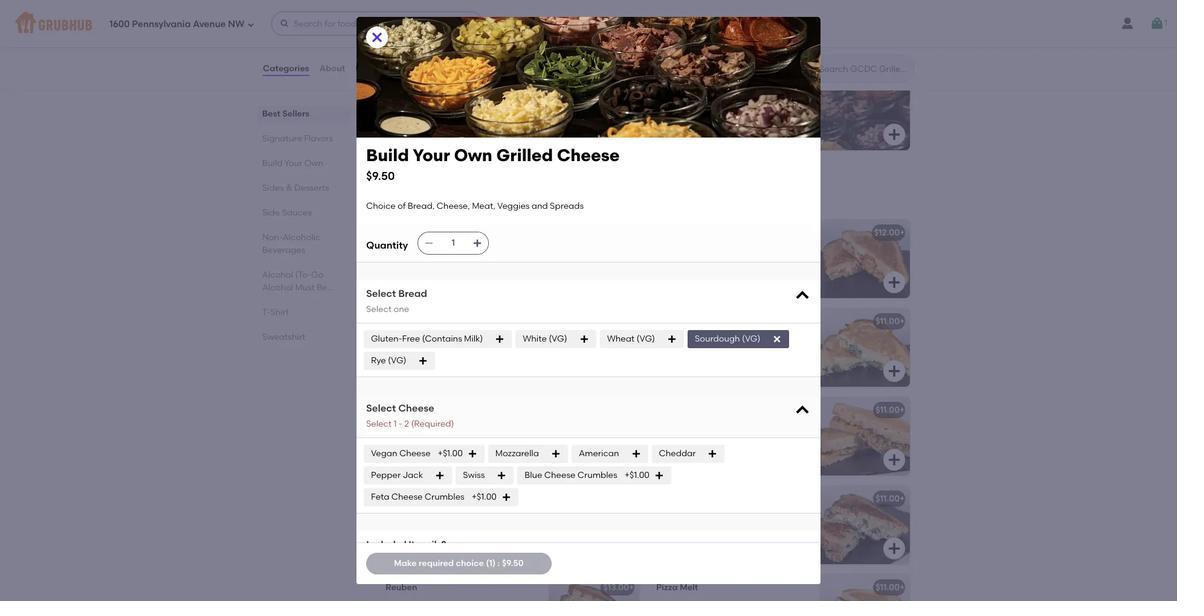 Task type: describe. For each thing, give the bounding box(es) containing it.
white (vg)
[[523, 334, 567, 344]]

bread,
[[408, 201, 435, 211]]

cheese, inside cheddar and pepper jack cheese, cajun crunch (bell pepper, celery, onion) remoulade
[[768, 422, 801, 433]]

gluten-free (contains milk)
[[371, 334, 483, 344]]

and inside cheddar cheese, diced jalapeno, pulled pork, mac and chees, bbq sauce
[[455, 435, 471, 445]]

required
[[419, 559, 454, 569]]

vegan
[[371, 449, 397, 459]]

(1)
[[486, 559, 496, 569]]

$11.00 for cheddar and blue cheese, buffalo crunch (diced carrot, celery, onion), ranch and hot sauce
[[605, 316, 629, 327]]

pizza melt image
[[819, 575, 910, 602]]

cheddar and pepper jack cheese, cajun crunch (bell pepper, celery, onion) remoulade
[[656, 422, 801, 457]]

1 inside select cheese select 1 - 2 (required)
[[394, 419, 397, 429]]

chees,
[[473, 435, 502, 445]]

mac inside the signature flavors gcdc's famous signature flavors: available as a grilled cheese, patty melt, or mac & cheese bowl.
[[653, 195, 669, 204]]

cheese inside select cheese select 1 - 2 (required)
[[398, 403, 434, 415]]

3 select from the top
[[366, 403, 396, 415]]

0 vertical spatial feta
[[371, 492, 389, 503]]

cup
[[444, 111, 462, 121]]

signature flavors tab
[[262, 132, 347, 145]]

tomato, inside mozzarella, feta cheese, spinach, tomato, diced red onion
[[386, 523, 419, 534]]

basil,
[[775, 334, 796, 344]]

about button
[[319, 47, 346, 91]]

cheese, inside mozzarella, feta cheese, spinach, tomato, diced red onion
[[454, 511, 487, 521]]

cajun
[[656, 435, 681, 445]]

herb
[[773, 523, 793, 534]]

2 horizontal spatial blue
[[525, 471, 542, 481]]

crumbles for feta cheese crumbles
[[425, 492, 464, 503]]

1 inside button
[[1164, 18, 1167, 28]]

own for build your own grilled cheese $9.50 +
[[701, 111, 720, 121]]

build for build your own grilled cheese $9.50 +
[[658, 111, 679, 121]]

cheddar down cajun
[[659, 449, 696, 459]]

onion)
[[656, 447, 682, 457]]

green goddess image
[[819, 309, 910, 387]]

nw
[[228, 19, 245, 29]]

bbq inside cheddar cheese, diced jalapeno, pulled pork, mac and chees, bbq sauce
[[504, 435, 522, 445]]

mozzarella for mozzarella cheese, spinach, basil, pesto
[[656, 334, 700, 344]]

pizza melt
[[656, 583, 698, 593]]

side sauces
[[262, 208, 312, 218]]

pepper jack
[[371, 471, 423, 481]]

american for american
[[579, 449, 619, 459]]

jack inside cheddar and pepper jack cheese, cajun crunch (bell pepper, celery, onion) remoulade
[[745, 422, 765, 433]]

pepper,
[[735, 435, 767, 445]]

1 select from the top
[[366, 288, 396, 300]]

$11.00 + for cheddar and pepper jack cheese, cajun crunch (bell pepper, celery, onion) remoulade
[[876, 405, 905, 416]]

truffle herb image
[[819, 486, 910, 565]]

truffle
[[745, 523, 771, 534]]

flavors:
[[471, 195, 498, 204]]

reviews button
[[355, 47, 390, 91]]

free
[[402, 334, 420, 344]]

swiss
[[463, 471, 485, 481]]

t-shirt
[[262, 308, 289, 318]]

build your own
[[262, 158, 323, 169]]

$9.50 for build your own grilled cheese $9.50 +
[[658, 125, 680, 136]]

de
[[716, 257, 727, 267]]

ordered
[[398, 57, 430, 68]]

$13.00 +
[[603, 583, 634, 593]]

green
[[656, 316, 682, 327]]

mozzarella cheese, roasted mushrooms, spinach, truffle herb aioli
[[656, 511, 793, 546]]

onion
[[465, 523, 490, 534]]

t-
[[262, 308, 270, 318]]

$4.00
[[387, 125, 410, 136]]

your for build your own
[[284, 158, 302, 169]]

sellers for best sellers most ordered on grubhub
[[407, 41, 449, 56]]

cheddar for pork,
[[386, 422, 422, 433]]

mediterranean
[[386, 494, 447, 504]]

bacon
[[386, 257, 412, 267]]

cajun image
[[819, 397, 910, 476]]

pico
[[696, 257, 714, 267]]

bbq image
[[549, 397, 639, 476]]

cheddar for cajun
[[656, 422, 693, 433]]

mozzarella for mozzarella cheese, roasted mushrooms, spinach, truffle herb aioli
[[656, 511, 700, 521]]

tomato, inside american cheese, diced tomato, bacon
[[489, 245, 523, 255]]

signature for signature flavors gcdc's famous signature flavors: available as a grilled cheese, patty melt, or mac & cheese bowl.
[[376, 178, 438, 194]]

bread
[[398, 288, 427, 300]]

+$1.00 for vegan cheese
[[438, 449, 463, 459]]

famous
[[406, 195, 434, 204]]

celery, inside cheddar and pepper jack cheese, cajun crunch (bell pepper, celery, onion) remoulade
[[769, 435, 795, 445]]

cheese, inside pepper jack cheese, chorizo crumble, pico de gallo, avocado crema
[[710, 245, 744, 255]]

jalapeno,
[[486, 422, 527, 433]]

$12.00 +
[[874, 228, 905, 238]]

reuben
[[386, 583, 417, 593]]

make
[[394, 559, 417, 569]]

sauce inside cheddar and blue cheese, buffalo crunch (diced carrot, celery, onion), ranch and hot sauce
[[449, 358, 475, 368]]

2 vertical spatial signature
[[435, 195, 470, 204]]

$9.50 for build your own grilled cheese $9.50
[[366, 169, 395, 183]]

0 horizontal spatial buffalo
[[386, 316, 415, 327]]

flavors for signature flavors gcdc's famous signature flavors: available as a grilled cheese, patty melt, or mac & cheese bowl.
[[441, 178, 487, 194]]

$11.00 + for cheddar and blue cheese, buffalo crunch (diced carrot, celery, onion), ranch and hot sauce
[[605, 316, 634, 327]]

pulled
[[386, 435, 411, 445]]

young
[[386, 228, 411, 238]]

(vg) for wheat (vg)
[[637, 334, 655, 344]]

spinach, inside mozzarella cheese, roasted mushrooms, spinach, truffle herb aioli
[[708, 523, 744, 534]]

mozzarella, feta cheese, spinach, tomato, diced red onion
[[386, 511, 525, 534]]

melt
[[680, 583, 698, 593]]

cheese, inside cheddar cheese, diced jalapeno, pulled pork, mac and chees, bbq sauce
[[424, 422, 458, 433]]

aioli
[[656, 536, 674, 546]]

best sellers tab
[[262, 108, 347, 120]]

or
[[644, 195, 652, 204]]

0 vertical spatial american
[[413, 228, 454, 238]]

mozzarella for mozzarella
[[495, 449, 539, 459]]

pork,
[[413, 435, 433, 445]]

signature flavors
[[262, 134, 333, 144]]

best sellers
[[262, 109, 309, 119]]

cheddar for crunch
[[386, 334, 422, 344]]

& inside the signature flavors gcdc's famous signature flavors: available as a grilled cheese, patty melt, or mac & cheese bowl.
[[670, 195, 676, 204]]

+$1.00 for blue cheese crumbles
[[625, 471, 650, 481]]

choice
[[366, 201, 396, 211]]

$9.50 for make required choice (1) : $9.50
[[502, 559, 524, 569]]

cheese, inside mozzarella cheese, spinach, basil, pesto
[[702, 334, 735, 344]]

diced for jalapeno,
[[460, 422, 484, 433]]

grilled for build your own grilled cheese $9.50 +
[[722, 111, 750, 121]]

best sellers most ordered on grubhub
[[376, 41, 481, 68]]

quantity
[[366, 240, 408, 251]]

2 select from the top
[[366, 304, 392, 315]]

patty
[[605, 195, 624, 204]]

chorizo
[[746, 245, 777, 255]]

bowl.
[[706, 195, 725, 204]]

spreads
[[550, 201, 584, 211]]

diced inside mozzarella, feta cheese, spinach, tomato, diced red onion
[[421, 523, 445, 534]]

(required)
[[411, 419, 454, 429]]

build your own grilled cheese $9.50 +
[[658, 111, 783, 136]]

non-
[[262, 233, 283, 243]]

sweatshirt
[[262, 332, 305, 343]]

cheddar cheese, diced jalapeno, pulled pork, mac and chees, bbq sauce
[[386, 422, 527, 457]]

buffalo inside cheddar and blue cheese, buffalo crunch (diced carrot, celery, onion), ranch and hot sauce
[[498, 334, 527, 344]]

:
[[498, 559, 500, 569]]

meat,
[[472, 201, 495, 211]]

include
[[366, 540, 402, 551]]

mac inside cheddar cheese, diced jalapeno, pulled pork, mac and chees, bbq sauce
[[435, 435, 453, 445]]

+$1.00 for feta cheese crumbles
[[472, 492, 497, 503]]

best for best sellers most ordered on grubhub
[[376, 41, 404, 56]]

cheese, inside american cheese, diced tomato, bacon
[[428, 245, 461, 255]]

+ for truffle herb image
[[900, 494, 905, 504]]

red
[[447, 523, 463, 534]]

flavors for signature flavors
[[304, 134, 333, 144]]

signature for signature flavors
[[262, 134, 302, 144]]

2
[[404, 419, 409, 429]]

sourdough (vg)
[[695, 334, 760, 344]]

+ for cajun image
[[900, 405, 905, 416]]

utensils?
[[404, 540, 446, 551]]



Task type: locate. For each thing, give the bounding box(es) containing it.
pepper down vegan
[[371, 471, 401, 481]]

1 horizontal spatial &
[[670, 195, 676, 204]]

buffalo blue
[[386, 316, 435, 327]]

+ for buffalo blue image
[[629, 316, 634, 327]]

remoulade
[[684, 447, 731, 457]]

(vg) right wheat
[[637, 334, 655, 344]]

mac
[[653, 195, 669, 204], [435, 435, 453, 445]]

side
[[262, 208, 280, 218]]

build your own grilled cheese $9.50
[[366, 145, 620, 183]]

your inside "build your own grilled cheese $9.50"
[[413, 145, 450, 166]]

buffalo up onion),
[[498, 334, 527, 344]]

build your own tab
[[262, 157, 347, 170]]

0 horizontal spatial jack
[[403, 471, 423, 481]]

0 horizontal spatial bbq
[[386, 405, 404, 416]]

feta inside mozzarella, feta cheese, spinach, tomato, diced red onion
[[433, 511, 452, 521]]

cheese inside the signature flavors gcdc's famous signature flavors: available as a grilled cheese, patty melt, or mac & cheese bowl.
[[678, 195, 704, 204]]

blue inside cheddar and blue cheese, buffalo crunch (diced carrot, celery, onion), ranch and hot sauce
[[443, 334, 460, 344]]

1 vertical spatial tomato,
[[386, 523, 419, 534]]

0 vertical spatial $9.50
[[658, 125, 680, 136]]

pepper for pepper jack cheese, chorizo crumble, pico de gallo, avocado crema
[[656, 245, 686, 255]]

pennsylvania
[[132, 19, 191, 29]]

signature down best sellers
[[262, 134, 302, 144]]

and down (diced
[[414, 358, 430, 368]]

+
[[680, 125, 685, 136], [900, 228, 905, 238], [629, 316, 634, 327], [900, 316, 905, 327], [900, 405, 905, 416], [900, 494, 905, 504], [629, 583, 634, 593], [900, 583, 905, 593]]

0 vertical spatial jack
[[688, 245, 708, 255]]

$11.00 for mozzarella cheese, spinach, basil, pesto
[[876, 316, 900, 327]]

diced
[[463, 245, 487, 255], [460, 422, 484, 433], [421, 523, 445, 534]]

1 horizontal spatial bbq
[[504, 435, 522, 445]]

mozzarella inside mozzarella cheese, roasted mushrooms, spinach, truffle herb aioli
[[656, 511, 700, 521]]

white
[[523, 334, 547, 344]]

diced up "utensils?" at bottom left
[[421, 523, 445, 534]]

cheddar up pulled
[[386, 422, 422, 433]]

crumbles up mediterranean image
[[578, 471, 617, 481]]

1 vertical spatial +$1.00
[[625, 471, 650, 481]]

+ for green goddess image
[[900, 316, 905, 327]]

flavors up build your own tab at the top left
[[304, 134, 333, 144]]

your for build your own grilled cheese $9.50 +
[[681, 111, 699, 121]]

0 horizontal spatial best
[[262, 109, 280, 119]]

0 vertical spatial buffalo
[[386, 316, 415, 327]]

1 vertical spatial american
[[386, 245, 426, 255]]

1 vertical spatial crunch
[[683, 435, 713, 445]]

non-alcoholic beverages
[[262, 233, 320, 256]]

0 vertical spatial mozzarella
[[656, 334, 700, 344]]

crumbles up mozzarella, feta cheese, spinach, tomato, diced red onion
[[425, 492, 464, 503]]

american inside american cheese, diced tomato, bacon
[[386, 245, 426, 255]]

best inside tab
[[262, 109, 280, 119]]

1 vertical spatial flavors
[[441, 178, 487, 194]]

$11.00 +
[[605, 316, 634, 327], [876, 316, 905, 327], [876, 405, 905, 416], [876, 494, 905, 504], [876, 583, 905, 593]]

0 vertical spatial flavors
[[304, 134, 333, 144]]

0 horizontal spatial sauce
[[386, 447, 411, 457]]

sellers up on on the top of the page
[[407, 41, 449, 56]]

0 horizontal spatial celery,
[[476, 346, 502, 356]]

1 horizontal spatial 1
[[1164, 18, 1167, 28]]

feta up red
[[433, 511, 452, 521]]

0 horizontal spatial &
[[286, 183, 292, 193]]

about
[[319, 63, 345, 74]]

1 horizontal spatial $9.50
[[502, 559, 524, 569]]

signature
[[262, 134, 302, 144], [376, 178, 438, 194], [435, 195, 470, 204]]

celery, right pepper,
[[769, 435, 795, 445]]

feta down the pepper jack
[[371, 492, 389, 503]]

grilled for build your own grilled cheese $9.50
[[496, 145, 553, 166]]

cheese inside "build your own grilled cheese $9.50"
[[557, 145, 620, 166]]

0 horizontal spatial sellers
[[282, 109, 309, 119]]

0 vertical spatial grilled
[[722, 111, 750, 121]]

& right sides
[[286, 183, 292, 193]]

0 horizontal spatial blue
[[417, 316, 435, 327]]

select left one
[[366, 304, 392, 315]]

cheddar inside cheddar and blue cheese, buffalo crunch (diced carrot, celery, onion), ranch and hot sauce
[[386, 334, 422, 344]]

and up the remoulade on the right bottom
[[695, 422, 711, 433]]

a
[[544, 195, 548, 204]]

sauce down carrot,
[[449, 358, 475, 368]]

crumble,
[[656, 257, 694, 267]]

select up one
[[366, 288, 396, 300]]

wheat
[[607, 334, 635, 344]]

onion),
[[504, 346, 532, 356]]

0 vertical spatial diced
[[463, 245, 487, 255]]

crema
[[656, 269, 685, 280]]

reuben image
[[549, 575, 639, 602]]

1 vertical spatial signature
[[376, 178, 438, 194]]

american down 'bread,'
[[413, 228, 454, 238]]

build inside tab
[[262, 158, 282, 169]]

1 horizontal spatial sellers
[[407, 41, 449, 56]]

beverages
[[262, 245, 305, 256]]

include utensils?
[[366, 540, 446, 551]]

mozzarella inside mozzarella cheese, spinach, basil, pesto
[[656, 334, 700, 344]]

and
[[532, 201, 548, 211], [424, 334, 441, 344], [414, 358, 430, 368], [695, 422, 711, 433], [455, 435, 471, 445]]

buffalo blue image
[[549, 309, 639, 387]]

1 vertical spatial sellers
[[282, 109, 309, 119]]

select up pulled
[[366, 403, 396, 415]]

build inside "build your own grilled cheese $9.50"
[[366, 145, 409, 166]]

t-shirt tab
[[262, 306, 347, 319]]

+ for pizza melt image
[[900, 583, 905, 593]]

1 button
[[1150, 13, 1167, 34]]

and inside cheddar and pepper jack cheese, cajun crunch (bell pepper, celery, onion) remoulade
[[695, 422, 711, 433]]

1 vertical spatial diced
[[460, 422, 484, 433]]

grilled
[[722, 111, 750, 121], [496, 145, 553, 166], [550, 195, 573, 204]]

0 vertical spatial signature
[[262, 134, 302, 144]]

diced inside cheddar cheese, diced jalapeno, pulled pork, mac and chees, bbq sauce
[[460, 422, 484, 433]]

0 horizontal spatial build
[[262, 158, 282, 169]]

and right veggies
[[532, 201, 548, 211]]

1 vertical spatial bbq
[[504, 435, 522, 445]]

crunch inside cheddar and blue cheese, buffalo crunch (diced carrot, celery, onion), ranch and hot sauce
[[386, 346, 416, 356]]

0 horizontal spatial 1
[[394, 419, 397, 429]]

celery, down milk)
[[476, 346, 502, 356]]

1 horizontal spatial build
[[366, 145, 409, 166]]

0 vertical spatial sauce
[[449, 358, 475, 368]]

flavors
[[304, 134, 333, 144], [441, 178, 487, 194]]

$9.50 inside build your own grilled cheese $9.50 +
[[658, 125, 680, 136]]

1600 pennsylvania avenue nw
[[109, 19, 245, 29]]

0 horizontal spatial mac
[[435, 435, 453, 445]]

Input item quantity number field
[[440, 233, 467, 255]]

(vg) right rye
[[388, 356, 406, 366]]

feta
[[371, 492, 389, 503], [433, 511, 452, 521]]

own inside tab
[[304, 158, 323, 169]]

buffalo
[[386, 316, 415, 327], [498, 334, 527, 344]]

tomato soup cup $4.00
[[387, 111, 462, 136]]

crunch inside cheddar and pepper jack cheese, cajun crunch (bell pepper, celery, onion) remoulade
[[683, 435, 713, 445]]

1 vertical spatial mozzarella
[[495, 449, 539, 459]]

cheese, inside cheddar and blue cheese, buffalo crunch (diced carrot, celery, onion), ranch and hot sauce
[[462, 334, 496, 344]]

carrot,
[[446, 346, 474, 356]]

ranch
[[386, 358, 412, 368]]

diced inside american cheese, diced tomato, bacon
[[463, 245, 487, 255]]

select bread select one
[[366, 288, 427, 315]]

pesto
[[656, 346, 679, 356]]

cheese, inside the signature flavors gcdc's famous signature flavors: available as a grilled cheese, patty melt, or mac & cheese bowl.
[[575, 195, 604, 204]]

(vg) right sourdough on the right bottom of page
[[742, 334, 760, 344]]

bbq up '-'
[[386, 405, 404, 416]]

(vg) for rye (vg)
[[388, 356, 406, 366]]

1 vertical spatial best
[[262, 109, 280, 119]]

cheddar and blue cheese, buffalo crunch (diced carrot, celery, onion), ranch and hot sauce
[[386, 334, 532, 368]]

1 horizontal spatial mac
[[653, 195, 669, 204]]

make required choice (1) : $9.50
[[394, 559, 524, 569]]

0 horizontal spatial flavors
[[304, 134, 333, 144]]

1 horizontal spatial crunch
[[683, 435, 713, 445]]

signature left meat,
[[435, 195, 470, 204]]

young american image
[[549, 220, 639, 298]]

pizza
[[656, 583, 678, 593]]

of
[[398, 201, 406, 211]]

and up (diced
[[424, 334, 441, 344]]

gluten-
[[371, 334, 402, 344]]

pepper up (bell
[[713, 422, 743, 433]]

side sauces tab
[[262, 207, 347, 219]]

cheddar inside cheddar and pepper jack cheese, cajun crunch (bell pepper, celery, onion) remoulade
[[656, 422, 693, 433]]

2 vertical spatial american
[[579, 449, 619, 459]]

0 vertical spatial 1
[[1164, 18, 1167, 28]]

svg image inside 1 button
[[1150, 16, 1164, 31]]

1 horizontal spatial jack
[[688, 245, 708, 255]]

Search GCDC Grilled Cheese Bar search field
[[818, 63, 911, 75]]

mac right "or" on the right
[[653, 195, 669, 204]]

& inside tab
[[286, 183, 292, 193]]

svg image
[[616, 128, 631, 142], [887, 128, 902, 142], [579, 335, 589, 344], [773, 335, 782, 344], [887, 364, 902, 379], [468, 449, 477, 459], [631, 449, 641, 459], [708, 449, 718, 459], [616, 453, 631, 468], [887, 453, 902, 468], [435, 471, 445, 481], [497, 471, 507, 481], [501, 493, 511, 503], [616, 542, 631, 556]]

your inside tab
[[284, 158, 302, 169]]

and left chees,
[[455, 435, 471, 445]]

signature inside tab
[[262, 134, 302, 144]]

1 vertical spatial grilled
[[496, 145, 553, 166]]

pepper for pepper jack
[[371, 471, 401, 481]]

0 vertical spatial crumbles
[[578, 471, 617, 481]]

0 vertical spatial mac
[[653, 195, 669, 204]]

jack for pepper jack cheese, chorizo crumble, pico de gallo, avocado crema
[[688, 245, 708, 255]]

southwest image
[[819, 220, 910, 298]]

mac down (required)
[[435, 435, 453, 445]]

american up bacon
[[386, 245, 426, 255]]

1 vertical spatial feta
[[433, 511, 452, 521]]

blue down jalapeno,
[[525, 471, 542, 481]]

1 vertical spatial blue
[[443, 334, 460, 344]]

2 horizontal spatial +$1.00
[[625, 471, 650, 481]]

tomato, down veggies
[[489, 245, 523, 255]]

american for american cheese, diced tomato, bacon
[[386, 245, 426, 255]]

your inside build your own grilled cheese $9.50 +
[[681, 111, 699, 121]]

green goddess
[[656, 316, 720, 327]]

+$1.00
[[438, 449, 463, 459], [625, 471, 650, 481], [472, 492, 497, 503]]

(bell
[[715, 435, 733, 445]]

1 horizontal spatial feta
[[433, 511, 452, 521]]

jack up pepper,
[[745, 422, 765, 433]]

rye
[[371, 356, 386, 366]]

1 horizontal spatial celery,
[[769, 435, 795, 445]]

0 horizontal spatial your
[[284, 158, 302, 169]]

own inside "build your own grilled cheese $9.50"
[[454, 145, 492, 166]]

grubhub
[[445, 57, 481, 68]]

+ for reuben image
[[629, 583, 634, 593]]

your
[[681, 111, 699, 121], [413, 145, 450, 166], [284, 158, 302, 169]]

(vg) right white
[[549, 334, 567, 344]]

young american
[[386, 228, 454, 238]]

pepper inside pepper jack cheese, chorizo crumble, pico de gallo, avocado crema
[[656, 245, 686, 255]]

cheddar inside cheddar cheese, diced jalapeno, pulled pork, mac and chees, bbq sauce
[[386, 422, 422, 433]]

mozzarella up "pesto"
[[656, 334, 700, 344]]

celery, inside cheddar and blue cheese, buffalo crunch (diced carrot, celery, onion), ranch and hot sauce
[[476, 346, 502, 356]]

& right "or" on the right
[[670, 195, 676, 204]]

0 horizontal spatial crumbles
[[425, 492, 464, 503]]

$13.00
[[603, 583, 629, 593]]

0 vertical spatial celery,
[[476, 346, 502, 356]]

sellers inside tab
[[282, 109, 309, 119]]

build for build your own grilled cheese $9.50
[[366, 145, 409, 166]]

your for build your own grilled cheese $9.50
[[413, 145, 450, 166]]

sellers inside best sellers most ordered on grubhub
[[407, 41, 449, 56]]

pepper inside cheddar and pepper jack cheese, cajun crunch (bell pepper, celery, onion) remoulade
[[713, 422, 743, 433]]

crunch
[[386, 346, 416, 356], [683, 435, 713, 445]]

sellers up signature flavors
[[282, 109, 309, 119]]

best inside best sellers most ordered on grubhub
[[376, 41, 404, 56]]

mozzarella up 'mushrooms,'
[[656, 511, 700, 521]]

0 vertical spatial best
[[376, 41, 404, 56]]

jack for pepper jack
[[403, 471, 423, 481]]

$11.00 for cheddar and pepper jack cheese, cajun crunch (bell pepper, celery, onion) remoulade
[[876, 405, 900, 416]]

cheddar down 'buffalo blue'
[[386, 334, 422, 344]]

cheddar up cajun
[[656, 422, 693, 433]]

0 horizontal spatial tomato,
[[386, 523, 419, 534]]

1 vertical spatial celery,
[[769, 435, 795, 445]]

categories
[[263, 63, 309, 74]]

sauce down pulled
[[386, 447, 411, 457]]

avenue
[[193, 19, 226, 29]]

spinach, up the onion
[[489, 511, 525, 521]]

american up 'blue cheese crumbles'
[[579, 449, 619, 459]]

0 vertical spatial &
[[286, 183, 292, 193]]

1 vertical spatial sauce
[[386, 447, 411, 457]]

4 select from the top
[[366, 419, 392, 429]]

search icon image
[[800, 62, 815, 76]]

roasted
[[737, 511, 771, 521]]

jack inside pepper jack cheese, chorizo crumble, pico de gallo, avocado crema
[[688, 245, 708, 255]]

1 horizontal spatial blue
[[443, 334, 460, 344]]

sides & desserts tab
[[262, 182, 347, 195]]

0 vertical spatial sellers
[[407, 41, 449, 56]]

vegan cheese
[[371, 449, 431, 459]]

2 horizontal spatial $9.50
[[658, 125, 680, 136]]

pepper
[[656, 245, 686, 255], [713, 422, 743, 433], [371, 471, 401, 481]]

0 horizontal spatial +$1.00
[[438, 449, 463, 459]]

grilled inside "build your own grilled cheese $9.50"
[[496, 145, 553, 166]]

(diced
[[418, 346, 444, 356]]

(vg)
[[549, 334, 567, 344], [637, 334, 655, 344], [742, 334, 760, 344], [388, 356, 406, 366]]

wheat (vg)
[[607, 334, 655, 344]]

0 vertical spatial +$1.00
[[438, 449, 463, 459]]

flavors up choice of bread, cheese, meat, veggies and spreads
[[441, 178, 487, 194]]

2 horizontal spatial build
[[658, 111, 679, 121]]

2 vertical spatial spinach,
[[708, 523, 744, 534]]

crunch up the remoulade on the right bottom
[[683, 435, 713, 445]]

tomato,
[[489, 245, 523, 255], [386, 523, 419, 534]]

2 vertical spatial grilled
[[550, 195, 573, 204]]

build inside build your own grilled cheese $9.50 +
[[658, 111, 679, 121]]

1 horizontal spatial best
[[376, 41, 404, 56]]

2 vertical spatial pepper
[[371, 471, 401, 481]]

cheese inside build your own grilled cheese $9.50 +
[[752, 111, 783, 121]]

best up signature flavors
[[262, 109, 280, 119]]

1 horizontal spatial +$1.00
[[472, 492, 497, 503]]

mozzarella,
[[386, 511, 431, 521]]

0 horizontal spatial crunch
[[386, 346, 416, 356]]

1 vertical spatial 1
[[394, 419, 397, 429]]

buffalo down one
[[386, 316, 415, 327]]

diced down choice of bread, cheese, meat, veggies and spreads
[[463, 245, 487, 255]]

crunch up ranch at the bottom left of page
[[386, 346, 416, 356]]

sides
[[262, 183, 284, 193]]

best for best sellers
[[262, 109, 280, 119]]

grilled inside the signature flavors gcdc's famous signature flavors: available as a grilled cheese, patty melt, or mac & cheese bowl.
[[550, 195, 573, 204]]

build for build your own
[[262, 158, 282, 169]]

0 vertical spatial pepper
[[656, 245, 686, 255]]

1 vertical spatial spinach,
[[489, 511, 525, 521]]

best up the most
[[376, 41, 404, 56]]

2 vertical spatial mozzarella
[[656, 511, 700, 521]]

diced for tomato,
[[463, 245, 487, 255]]

cheese
[[752, 111, 783, 121], [557, 145, 620, 166], [678, 195, 704, 204], [398, 403, 434, 415], [399, 449, 431, 459], [544, 471, 576, 481], [391, 492, 423, 503]]

(vg) for white (vg)
[[549, 334, 567, 344]]

grilled inside build your own grilled cheese $9.50 +
[[722, 111, 750, 121]]

2 horizontal spatial pepper
[[713, 422, 743, 433]]

diced up chees,
[[460, 422, 484, 433]]

blue up gluten-free (contains milk)
[[417, 316, 435, 327]]

spinach, left the basil,
[[737, 334, 773, 344]]

select left '-'
[[366, 419, 392, 429]]

0 vertical spatial blue
[[417, 316, 435, 327]]

sweatshirt tab
[[262, 331, 347, 344]]

mozzarella cheese, spinach, basil, pesto
[[656, 334, 796, 356]]

$11.00
[[605, 316, 629, 327], [876, 316, 900, 327], [876, 405, 900, 416], [876, 494, 900, 504], [876, 583, 900, 593]]

pepper up crumble, at the top right of the page
[[656, 245, 686, 255]]

1 horizontal spatial sauce
[[449, 358, 475, 368]]

1 vertical spatial mac
[[435, 435, 453, 445]]

shirt
[[270, 308, 289, 318]]

spinach,
[[737, 334, 773, 344], [489, 511, 525, 521], [708, 523, 744, 534]]

2 vertical spatial diced
[[421, 523, 445, 534]]

1 horizontal spatial buffalo
[[498, 334, 527, 344]]

+ inside build your own grilled cheese $9.50 +
[[680, 125, 685, 136]]

1 horizontal spatial your
[[413, 145, 450, 166]]

choice of bread, cheese, meat, veggies and spreads
[[366, 201, 584, 211]]

sauce inside cheddar cheese, diced jalapeno, pulled pork, mac and chees, bbq sauce
[[386, 447, 411, 457]]

signature up famous
[[376, 178, 438, 194]]

crumbles
[[578, 471, 617, 481], [425, 492, 464, 503]]

(vg) for sourdough (vg)
[[742, 334, 760, 344]]

2 vertical spatial blue
[[525, 471, 542, 481]]

tab
[[262, 269, 347, 294]]

sourdough
[[695, 334, 740, 344]]

own for build your own grilled cheese $9.50
[[454, 145, 492, 166]]

$11.00 + for mozzarella cheese, spinach, basil, pesto
[[876, 316, 905, 327]]

1 horizontal spatial crumbles
[[578, 471, 617, 481]]

cheese, inside mozzarella cheese, roasted mushrooms, spinach, truffle herb aioli
[[702, 511, 735, 521]]

mediterranean image
[[549, 486, 639, 565]]

0 vertical spatial tomato,
[[489, 245, 523, 255]]

available
[[500, 195, 532, 204]]

2 vertical spatial jack
[[403, 471, 423, 481]]

signature flavors gcdc's famous signature flavors: available as a grilled cheese, patty melt, or mac & cheese bowl.
[[376, 178, 725, 204]]

$9.50 inside "build your own grilled cheese $9.50"
[[366, 169, 395, 183]]

0 vertical spatial spinach,
[[737, 334, 773, 344]]

spinach, down roasted
[[708, 523, 744, 534]]

blue cheese crumbles
[[525, 471, 617, 481]]

tomato
[[387, 111, 419, 121]]

sellers for best sellers
[[282, 109, 309, 119]]

bbq down jalapeno,
[[504, 435, 522, 445]]

svg image
[[1150, 16, 1164, 31], [280, 19, 289, 28], [247, 21, 254, 28], [370, 30, 384, 45], [424, 239, 434, 248], [473, 239, 482, 248], [616, 275, 631, 290], [887, 275, 902, 290], [794, 288, 811, 305], [495, 335, 505, 344], [667, 335, 677, 344], [418, 357, 428, 366], [616, 364, 631, 379], [794, 402, 811, 419], [551, 449, 561, 459], [654, 471, 664, 481], [794, 539, 811, 556], [887, 542, 902, 556]]

blue up carrot,
[[443, 334, 460, 344]]

1 vertical spatial &
[[670, 195, 676, 204]]

1 horizontal spatial own
[[454, 145, 492, 166]]

2 horizontal spatial own
[[701, 111, 720, 121]]

on
[[432, 57, 443, 68]]

2 horizontal spatial your
[[681, 111, 699, 121]]

spinach, inside mozzarella cheese, spinach, basil, pesto
[[737, 334, 773, 344]]

own for build your own
[[304, 158, 323, 169]]

main navigation navigation
[[0, 0, 1177, 47]]

choice
[[456, 559, 484, 569]]

feta cheese crumbles
[[371, 492, 464, 503]]

mozzarella down jalapeno,
[[495, 449, 539, 459]]

own inside build your own grilled cheese $9.50 +
[[701, 111, 720, 121]]

non-alcoholic beverages tab
[[262, 231, 347, 257]]

jack up feta cheese crumbles
[[403, 471, 423, 481]]

tomato, down mozzarella,
[[386, 523, 419, 534]]

+ for southwest image
[[900, 228, 905, 238]]

1 vertical spatial jack
[[745, 422, 765, 433]]

reviews
[[355, 63, 389, 74]]

flavors inside the signature flavors gcdc's famous signature flavors: available as a grilled cheese, patty melt, or mac & cheese bowl.
[[441, 178, 487, 194]]

1
[[1164, 18, 1167, 28], [394, 419, 397, 429]]

1 vertical spatial pepper
[[713, 422, 743, 433]]

0 vertical spatial bbq
[[386, 405, 404, 416]]

own
[[701, 111, 720, 121], [454, 145, 492, 166], [304, 158, 323, 169]]

crumbles for blue cheese crumbles
[[578, 471, 617, 481]]

as
[[534, 195, 542, 204]]

spinach, inside mozzarella, feta cheese, spinach, tomato, diced red onion
[[489, 511, 525, 521]]

jack up "pico"
[[688, 245, 708, 255]]

1 vertical spatial buffalo
[[498, 334, 527, 344]]

flavors inside tab
[[304, 134, 333, 144]]



Task type: vqa. For each thing, say whether or not it's contained in the screenshot.
the Dreaming
no



